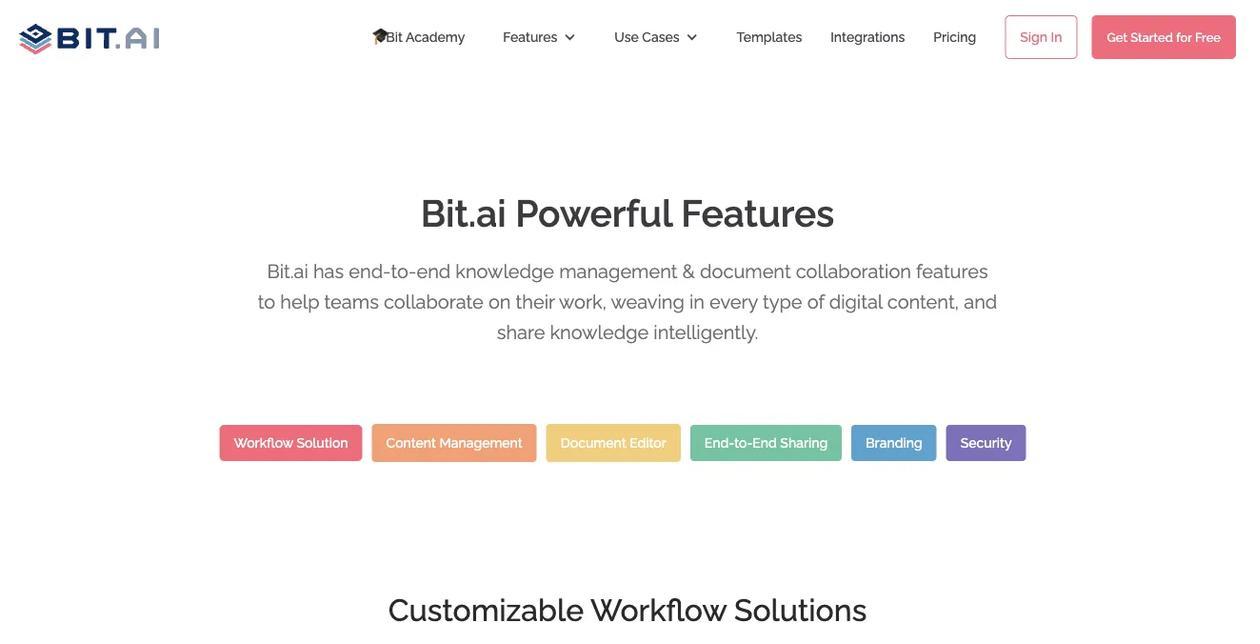 Task type: describe. For each thing, give the bounding box(es) containing it.
their
[[516, 291, 555, 313]]

get started for free link
[[1093, 15, 1237, 59]]

document editor
[[561, 435, 667, 451]]

end-
[[349, 260, 391, 283]]

in
[[690, 291, 705, 313]]

1 horizontal spatial features
[[682, 192, 835, 235]]

sign
[[1021, 29, 1048, 45]]

academy
[[406, 29, 465, 45]]

branding
[[866, 435, 923, 451]]

has
[[313, 260, 344, 283]]

dropdown toggle image
[[564, 30, 577, 44]]

pricing
[[934, 29, 977, 45]]

templates link
[[718, 9, 822, 66]]

weaving
[[611, 291, 685, 313]]

bit.ai has end-to-end knowledge management & document collaboration features to help teams collaborate on their work, weaving in every type of digital content, and share knowledge intelligently.
[[258, 260, 998, 344]]

use
[[615, 29, 639, 45]]

powerful
[[516, 192, 672, 235]]

use cases button
[[596, 9, 718, 66]]

to
[[258, 291, 276, 313]]

document editor link
[[547, 424, 681, 462]]

branding link
[[852, 425, 937, 461]]

content
[[386, 435, 436, 451]]

dropdown toggle image
[[686, 30, 699, 44]]

🎓bit
[[373, 29, 403, 45]]

security
[[961, 435, 1013, 451]]

1 horizontal spatial to-
[[735, 435, 753, 451]]

get started for free
[[1108, 30, 1222, 44]]

bit.ai for bit.ai has end-to-end knowledge management & document collaboration features to help teams collaborate on their work, weaving in every type of digital content, and share knowledge intelligently.
[[267, 260, 309, 283]]

workflow
[[234, 435, 293, 451]]

features inside features popup button
[[503, 29, 558, 45]]

templates
[[737, 29, 803, 45]]

work,
[[559, 291, 607, 313]]

for
[[1177, 30, 1193, 44]]

bit logo image
[[19, 18, 159, 55]]

navigation inside banner
[[354, 9, 1256, 66]]

sign in
[[1021, 29, 1063, 45]]

intelligently.
[[654, 321, 759, 344]]

bit.ai for bit.ai powerful features
[[421, 192, 507, 235]]

to- inside bit.ai has end-to-end knowledge management & document collaboration features to help teams collaborate on their work, weaving in every type of digital content, and share knowledge intelligently.
[[391, 260, 417, 283]]

started
[[1131, 30, 1174, 44]]

in
[[1052, 29, 1063, 45]]

document
[[561, 435, 627, 451]]

&
[[683, 260, 696, 283]]

teams
[[325, 291, 379, 313]]



Task type: locate. For each thing, give the bounding box(es) containing it.
bit.ai inside bit.ai has end-to-end knowledge management & document collaboration features to help teams collaborate on their work, weaving in every type of digital content, and share knowledge intelligently.
[[267, 260, 309, 283]]

to-
[[391, 260, 417, 283], [735, 435, 753, 451]]

to- up collaborate
[[391, 260, 417, 283]]

on
[[489, 291, 511, 313]]

of
[[808, 291, 825, 313]]

navigation containing 🎓bit academy
[[354, 9, 1256, 66]]

editor
[[630, 435, 667, 451]]

bit.ai powerful features
[[421, 192, 835, 235]]

and
[[965, 291, 998, 313]]

features
[[503, 29, 558, 45], [682, 192, 835, 235]]

content management link
[[372, 424, 537, 462]]

banner
[[0, 0, 1256, 75]]

features
[[917, 260, 989, 283]]

end
[[753, 435, 777, 451]]

1 vertical spatial features
[[682, 192, 835, 235]]

1 vertical spatial bit.ai
[[267, 260, 309, 283]]

digital
[[830, 291, 883, 313]]

features up document
[[682, 192, 835, 235]]

workflow solution
[[234, 435, 348, 451]]

security link
[[947, 425, 1027, 461]]

free
[[1196, 30, 1222, 44]]

0 vertical spatial features
[[503, 29, 558, 45]]

features left dropdown toggle image
[[503, 29, 558, 45]]

0 vertical spatial to-
[[391, 260, 417, 283]]

sharing
[[781, 435, 828, 451]]

content management
[[386, 435, 523, 451]]

🎓bit academy
[[373, 29, 465, 45]]

navigation
[[354, 9, 1256, 66]]

knowledge down work, at the left of page
[[550, 321, 649, 344]]

0 vertical spatial knowledge
[[456, 260, 555, 283]]

share
[[497, 321, 545, 344]]

1 horizontal spatial bit.ai
[[421, 192, 507, 235]]

end-to-end sharing
[[705, 435, 828, 451]]

end-
[[705, 435, 735, 451]]

knowledge up "on"
[[456, 260, 555, 283]]

collaborate
[[384, 291, 484, 313]]

bit.ai up help
[[267, 260, 309, 283]]

end
[[417, 260, 451, 283]]

workflow solution link
[[220, 425, 363, 461]]

type
[[763, 291, 803, 313]]

use cases
[[615, 29, 680, 45]]

to- left sharing
[[735, 435, 753, 451]]

management
[[440, 435, 523, 451]]

solution
[[297, 435, 348, 451]]

bit.ai up end
[[421, 192, 507, 235]]

1 vertical spatial to-
[[735, 435, 753, 451]]

content,
[[888, 291, 960, 313]]

document
[[700, 260, 792, 283]]

1 vertical spatial knowledge
[[550, 321, 649, 344]]

get
[[1108, 30, 1128, 44]]

0 horizontal spatial to-
[[391, 260, 417, 283]]

bit.ai
[[421, 192, 507, 235], [267, 260, 309, 283]]

sign in link
[[1006, 15, 1078, 59]]

0 horizontal spatial bit.ai
[[267, 260, 309, 283]]

help
[[280, 291, 320, 313]]

every
[[710, 291, 758, 313]]

knowledge
[[456, 260, 555, 283], [550, 321, 649, 344]]

pricing link
[[915, 9, 996, 66]]

🎓bit academy link
[[354, 9, 484, 66]]

0 vertical spatial bit.ai
[[421, 192, 507, 235]]

integrations
[[831, 29, 906, 45]]

management
[[560, 260, 678, 283]]

collaboration
[[796, 260, 912, 283]]

end-to-end sharing link
[[691, 425, 843, 461]]

banner containing 🎓bit academy
[[0, 0, 1256, 75]]

integrations link
[[822, 9, 915, 66]]

cases
[[643, 29, 680, 45]]

features button
[[484, 9, 596, 66]]

0 horizontal spatial features
[[503, 29, 558, 45]]



Task type: vqa. For each thing, say whether or not it's contained in the screenshot.
200
no



